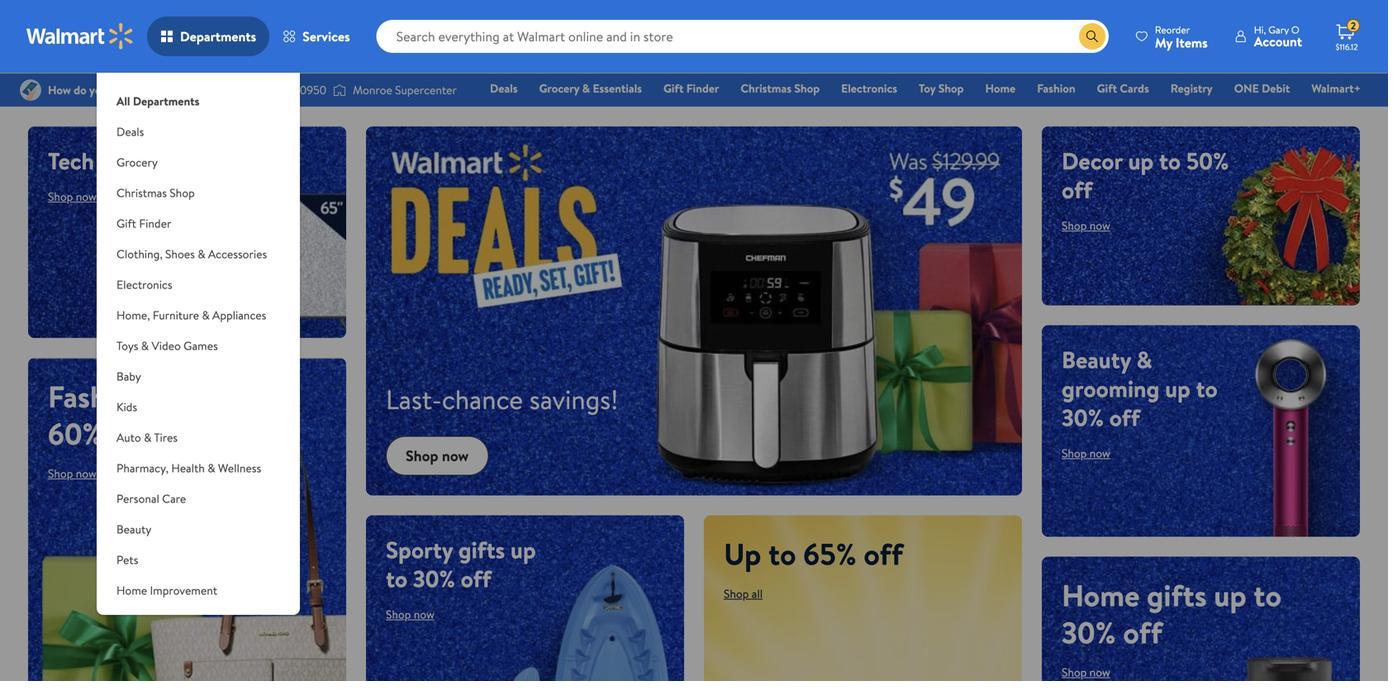 Task type: locate. For each thing, give the bounding box(es) containing it.
grocery down the all
[[117, 154, 158, 170]]

one debit link
[[1227, 79, 1298, 97]]

auto & tires
[[117, 429, 178, 446]]

shop now link for home gifts up to 30% off
[[1062, 664, 1111, 680]]

essentials
[[593, 80, 642, 96]]

0 vertical spatial grocery
[[539, 80, 580, 96]]

grocery
[[539, 80, 580, 96], [117, 154, 158, 170]]

fashion
[[1038, 80, 1076, 96], [48, 376, 147, 417]]

0 vertical spatial finder
[[687, 80, 719, 96]]

kids
[[117, 399, 137, 415]]

off inside beauty & grooming up to 30% off
[[1110, 401, 1141, 434]]

improvement
[[150, 582, 217, 598]]

off inside home gifts up to 30% off
[[1123, 612, 1163, 653]]

gifts inside fashion gifts up to 60% off
[[154, 376, 214, 417]]

home improvement
[[117, 582, 217, 598]]

home
[[986, 80, 1016, 96], [1062, 575, 1140, 616], [117, 582, 147, 598]]

fashion up auto
[[48, 376, 147, 417]]

1 horizontal spatial beauty
[[1062, 343, 1131, 376]]

christmas for christmas shop "link"
[[741, 80, 792, 96]]

0 horizontal spatial christmas
[[117, 185, 167, 201]]

christmas shop inside christmas shop dropdown button
[[117, 185, 195, 201]]

0 horizontal spatial fashion
[[48, 376, 147, 417]]

all departments
[[117, 93, 200, 109]]

beauty inside dropdown button
[[117, 521, 151, 537]]

gift cards link
[[1090, 79, 1157, 97]]

departments
[[180, 27, 256, 45], [133, 93, 200, 109]]

0 vertical spatial christmas shop
[[741, 80, 820, 96]]

up inside sporty gifts up to 30% off
[[511, 534, 536, 566]]

electronics link
[[834, 79, 905, 97]]

gifts for fashion
[[154, 376, 214, 417]]

up inside home gifts up to 30% off
[[1214, 575, 1247, 616]]

0 vertical spatial christmas
[[741, 80, 792, 96]]

0 vertical spatial electronics
[[842, 80, 898, 96]]

deals inside dropdown button
[[117, 124, 144, 140]]

up to 65% off
[[724, 533, 903, 575]]

gift inside gift cards link
[[1097, 80, 1118, 96]]

clothing, shoes & accessories
[[117, 246, 267, 262]]

up for sporty gifts up to 30% off
[[511, 534, 536, 566]]

off inside sporty gifts up to 30% off
[[461, 563, 492, 595]]

home gifts up to 30% off
[[1062, 575, 1282, 653]]

0 horizontal spatial finder
[[139, 215, 171, 231]]

0 horizontal spatial beauty
[[117, 521, 151, 537]]

off
[[258, 145, 289, 177], [1062, 174, 1093, 206], [1110, 401, 1141, 434], [110, 413, 150, 454], [864, 533, 903, 575], [461, 563, 492, 595], [1123, 612, 1163, 653]]

1 horizontal spatial christmas shop
[[741, 80, 820, 96]]

gifts
[[100, 145, 146, 177], [154, 376, 214, 417], [459, 534, 505, 566], [1147, 575, 1207, 616]]

now for tech gifts up to 30% off
[[76, 188, 97, 205]]

registry
[[1171, 80, 1213, 96]]

1 horizontal spatial gift
[[664, 80, 684, 96]]

shop now for fashion gifts up to 60% off
[[48, 465, 97, 481]]

up inside decor up to 50% off
[[1129, 145, 1154, 177]]

1 vertical spatial beauty
[[117, 521, 151, 537]]

beauty inside beauty & grooming up to 30% off
[[1062, 343, 1131, 376]]

deals
[[490, 80, 518, 96], [117, 124, 144, 140]]

fashion right home link
[[1038, 80, 1076, 96]]

gift up clothing,
[[117, 215, 136, 231]]

departments up all departments link
[[180, 27, 256, 45]]

0 horizontal spatial grocery
[[117, 154, 158, 170]]

auto
[[117, 429, 141, 446]]

home link
[[978, 79, 1023, 97]]

finder up clothing,
[[139, 215, 171, 231]]

shop now for home gifts up to 30% off
[[1062, 664, 1111, 680]]

0 horizontal spatial gift
[[117, 215, 136, 231]]

1 horizontal spatial christmas
[[741, 80, 792, 96]]

30% inside home gifts up to 30% off
[[1062, 612, 1116, 653]]

shop now for decor up to 50% off
[[1062, 217, 1111, 234]]

gifts inside sporty gifts up to 30% off
[[459, 534, 505, 566]]

gift finder inside dropdown button
[[117, 215, 171, 231]]

christmas shop for christmas shop "link"
[[741, 80, 820, 96]]

up for tech gifts up to 30% off
[[152, 145, 177, 177]]

home inside home gifts up to 30% off
[[1062, 575, 1140, 616]]

walmart image
[[26, 23, 134, 50]]

debit
[[1262, 80, 1291, 96]]

1 horizontal spatial grocery
[[539, 80, 580, 96]]

up
[[152, 145, 177, 177], [1129, 145, 1154, 177], [1166, 372, 1191, 405], [221, 376, 254, 417], [511, 534, 536, 566], [1214, 575, 1247, 616]]

gift inside 'gift finder' link
[[664, 80, 684, 96]]

1 vertical spatial electronics
[[117, 276, 172, 293]]

1 vertical spatial fashion
[[48, 376, 147, 417]]

search icon image
[[1086, 30, 1099, 43]]

accessories
[[208, 246, 267, 262]]

0 horizontal spatial deals
[[117, 124, 144, 140]]

shop
[[795, 80, 820, 96], [939, 80, 964, 96], [170, 185, 195, 201], [48, 188, 73, 205], [1062, 217, 1087, 234], [1062, 445, 1087, 461], [406, 446, 439, 466], [48, 465, 73, 481], [724, 586, 749, 602], [386, 606, 411, 623], [1062, 664, 1087, 680]]

pharmacy, health & wellness button
[[97, 453, 300, 484]]

to inside fashion gifts up to 60% off
[[261, 376, 288, 417]]

0 vertical spatial fashion
[[1038, 80, 1076, 96]]

Walmart Site-Wide search field
[[377, 20, 1109, 53]]

up for home gifts up to 30% off
[[1214, 575, 1247, 616]]

1 vertical spatial gift finder
[[117, 215, 171, 231]]

up inside fashion gifts up to 60% off
[[221, 376, 254, 417]]

1 vertical spatial christmas shop
[[117, 185, 195, 201]]

electronics for electronics link in the top of the page
[[842, 80, 898, 96]]

shop now
[[48, 188, 97, 205], [1062, 217, 1111, 234], [1062, 445, 1111, 461], [406, 446, 469, 466], [48, 465, 97, 481], [386, 606, 435, 623], [1062, 664, 1111, 680]]

fashion inside fashion gifts up to 60% off
[[48, 376, 147, 417]]

now
[[76, 188, 97, 205], [1090, 217, 1111, 234], [1090, 445, 1111, 461], [442, 446, 469, 466], [76, 465, 97, 481], [414, 606, 435, 623], [1090, 664, 1111, 680]]

o
[[1292, 23, 1300, 37]]

0 vertical spatial beauty
[[1062, 343, 1131, 376]]

beauty & grooming up to 30% off
[[1062, 343, 1218, 434]]

gift finder down the walmart site-wide search field
[[664, 80, 719, 96]]

30% inside sporty gifts up to 30% off
[[413, 563, 455, 595]]

to inside beauty & grooming up to 30% off
[[1197, 372, 1218, 405]]

finder
[[687, 80, 719, 96], [139, 215, 171, 231]]

grocery right deals link
[[539, 80, 580, 96]]

0 horizontal spatial gift finder
[[117, 215, 171, 231]]

1 horizontal spatial home
[[986, 80, 1016, 96]]

now for sporty gifts up to 30% off
[[414, 606, 435, 623]]

0 horizontal spatial home
[[117, 582, 147, 598]]

1 horizontal spatial gift finder
[[664, 80, 719, 96]]

gift finder button
[[97, 208, 300, 239]]

one
[[1235, 80, 1260, 96]]

electronics
[[842, 80, 898, 96], [117, 276, 172, 293]]

christmas inside dropdown button
[[117, 185, 167, 201]]

shop all
[[724, 586, 763, 602]]

kids button
[[97, 392, 300, 422]]

1 vertical spatial grocery
[[117, 154, 158, 170]]

1 horizontal spatial finder
[[687, 80, 719, 96]]

0 vertical spatial gift finder
[[664, 80, 719, 96]]

services button
[[270, 17, 363, 56]]

fashion for fashion
[[1038, 80, 1076, 96]]

beauty
[[1062, 343, 1131, 376], [117, 521, 151, 537]]

baby button
[[97, 361, 300, 392]]

1 horizontal spatial electronics
[[842, 80, 898, 96]]

finder inside dropdown button
[[139, 215, 171, 231]]

gift finder inside 'gift finder' link
[[664, 80, 719, 96]]

grocery inside grocery dropdown button
[[117, 154, 158, 170]]

christmas shop inside christmas shop "link"
[[741, 80, 820, 96]]

beauty button
[[97, 514, 300, 545]]

gift left cards in the right top of the page
[[1097, 80, 1118, 96]]

home inside dropdown button
[[117, 582, 147, 598]]

60%
[[48, 413, 103, 454]]

2
[[1351, 19, 1357, 33]]

home for home
[[986, 80, 1016, 96]]

electronics inside dropdown button
[[117, 276, 172, 293]]

christmas shop down 'tech gifts up to 30% off'
[[117, 185, 195, 201]]

toys & video games
[[117, 338, 218, 354]]

deals button
[[97, 117, 300, 147]]

gift finder link
[[656, 79, 727, 97]]

gary
[[1269, 23, 1289, 37]]

christmas shop down 'search' "search field"
[[741, 80, 820, 96]]

pets
[[117, 552, 138, 568]]

0 vertical spatial departments
[[180, 27, 256, 45]]

toys & video games button
[[97, 331, 300, 361]]

christmas down 'search' "search field"
[[741, 80, 792, 96]]

departments inside dropdown button
[[180, 27, 256, 45]]

gift finder up clothing,
[[117, 215, 171, 231]]

toys
[[117, 338, 138, 354]]

grocery inside grocery & essentials link
[[539, 80, 580, 96]]

shop now link
[[48, 188, 97, 205], [1062, 217, 1111, 234], [386, 436, 489, 476], [1062, 445, 1111, 461], [48, 465, 97, 481], [386, 606, 435, 623], [1062, 664, 1111, 680]]

christmas
[[741, 80, 792, 96], [117, 185, 167, 201]]

shop now link for decor up to 50% off
[[1062, 217, 1111, 234]]

shop now for beauty & grooming up to 30% off
[[1062, 445, 1111, 461]]

0 vertical spatial deals
[[490, 80, 518, 96]]

beauty for beauty
[[117, 521, 151, 537]]

christmas inside "link"
[[741, 80, 792, 96]]

electronics down clothing,
[[117, 276, 172, 293]]

departments right the all
[[133, 93, 200, 109]]

to inside sporty gifts up to 30% off
[[386, 563, 408, 595]]

1 vertical spatial deals
[[117, 124, 144, 140]]

personal
[[117, 491, 159, 507]]

christmas down 'tech gifts up to 30% off'
[[117, 185, 167, 201]]

now for fashion gifts up to 60% off
[[76, 465, 97, 481]]

2 horizontal spatial home
[[1062, 575, 1140, 616]]

0 horizontal spatial electronics
[[117, 276, 172, 293]]

1 horizontal spatial deals
[[490, 80, 518, 96]]

patio & garden button
[[97, 606, 300, 636]]

finder down the walmart site-wide search field
[[687, 80, 719, 96]]

1 vertical spatial christmas
[[117, 185, 167, 201]]

gifts inside home gifts up to 30% off
[[1147, 575, 1207, 616]]

christmas shop
[[741, 80, 820, 96], [117, 185, 195, 201]]

items
[[1176, 33, 1208, 52]]

gift right essentials
[[664, 80, 684, 96]]

electronics left toy
[[842, 80, 898, 96]]

grocery for grocery
[[117, 154, 158, 170]]

grooming
[[1062, 372, 1160, 405]]

one debit
[[1235, 80, 1291, 96]]

1 vertical spatial finder
[[139, 215, 171, 231]]

toy shop link
[[912, 79, 972, 97]]

0 horizontal spatial christmas shop
[[117, 185, 195, 201]]

30% inside beauty & grooming up to 30% off
[[1062, 401, 1104, 434]]

2 horizontal spatial gift
[[1097, 80, 1118, 96]]

1 horizontal spatial fashion
[[1038, 80, 1076, 96]]

deals for deals link
[[490, 80, 518, 96]]

50%
[[1187, 145, 1229, 177]]

gift inside the gift finder dropdown button
[[117, 215, 136, 231]]

account
[[1255, 32, 1303, 50]]

pharmacy,
[[117, 460, 169, 476]]

sporty
[[386, 534, 453, 566]]



Task type: vqa. For each thing, say whether or not it's contained in the screenshot.
second 'NOW' from the left
no



Task type: describe. For each thing, give the bounding box(es) containing it.
home improvement button
[[97, 575, 300, 606]]

my
[[1155, 33, 1173, 52]]

Search search field
[[377, 20, 1109, 53]]

gift for the gift finder dropdown button
[[117, 215, 136, 231]]

shop now for tech gifts up to 30% off
[[48, 188, 97, 205]]

decor
[[1062, 145, 1123, 177]]

clothing,
[[117, 246, 163, 262]]

gifts for sporty
[[459, 534, 505, 566]]

finder for the gift finder dropdown button
[[139, 215, 171, 231]]

now for beauty & grooming up to 30% off
[[1090, 445, 1111, 461]]

personal care button
[[97, 484, 300, 514]]

shoes
[[165, 246, 195, 262]]

tires
[[154, 429, 178, 446]]

toy shop
[[919, 80, 964, 96]]

tech
[[48, 145, 94, 177]]

shop inside dropdown button
[[170, 185, 195, 201]]

furniture
[[153, 307, 199, 323]]

off inside fashion gifts up to 60% off
[[110, 413, 150, 454]]

registry link
[[1164, 79, 1221, 97]]

to inside decor up to 50% off
[[1160, 145, 1181, 177]]

grocery button
[[97, 147, 300, 178]]

fashion for fashion gifts up to 60% off
[[48, 376, 147, 417]]

shop all link
[[724, 586, 763, 602]]

deals for deals dropdown button
[[117, 124, 144, 140]]

up for fashion gifts up to 60% off
[[221, 376, 254, 417]]

gift for 'gift finder' link
[[664, 80, 684, 96]]

christmas shop button
[[97, 178, 300, 208]]

clothing, shoes & accessories button
[[97, 239, 300, 269]]

cards
[[1120, 80, 1150, 96]]

hi,
[[1255, 23, 1267, 37]]

christmas for christmas shop dropdown button
[[117, 185, 167, 201]]

pets button
[[97, 545, 300, 575]]

shop now link for sporty gifts up to 30% off
[[386, 606, 435, 623]]

sporty gifts up to 30% off
[[386, 534, 536, 595]]

fashion link
[[1030, 79, 1083, 97]]

auto & tires button
[[97, 422, 300, 453]]

all
[[117, 93, 130, 109]]

now for home gifts up to 30% off
[[1090, 664, 1111, 680]]

all departments link
[[97, 73, 300, 117]]

home for home improvement
[[117, 582, 147, 598]]

gift finder for the gift finder dropdown button
[[117, 215, 171, 231]]

$116.12
[[1336, 41, 1358, 52]]

grocery & essentials
[[539, 80, 642, 96]]

shop now for sporty gifts up to 30% off
[[386, 606, 435, 623]]

patio & garden
[[117, 613, 192, 629]]

garden
[[156, 613, 192, 629]]

finder for 'gift finder' link
[[687, 80, 719, 96]]

home, furniture & appliances button
[[97, 300, 300, 331]]

gifts for tech
[[100, 145, 146, 177]]

walmart+ link
[[1305, 79, 1369, 97]]

gift for gift cards link
[[1097, 80, 1118, 96]]

appliances
[[212, 307, 266, 323]]

gift cards
[[1097, 80, 1150, 96]]

walmart+
[[1312, 80, 1361, 96]]

electronics for electronics dropdown button
[[117, 276, 172, 293]]

deals link
[[483, 79, 525, 97]]

care
[[162, 491, 186, 507]]

1 vertical spatial departments
[[133, 93, 200, 109]]

gifts for home
[[1147, 575, 1207, 616]]

health
[[171, 460, 205, 476]]

toy
[[919, 80, 936, 96]]

gift finder for 'gift finder' link
[[664, 80, 719, 96]]

off inside decor up to 50% off
[[1062, 174, 1093, 206]]

services
[[303, 27, 350, 45]]

home,
[[117, 307, 150, 323]]

reorder
[[1155, 23, 1191, 37]]

grocery & essentials link
[[532, 79, 650, 97]]

christmas shop for christmas shop dropdown button
[[117, 185, 195, 201]]

personal care
[[117, 491, 186, 507]]

up
[[724, 533, 762, 575]]

tech gifts up to 30% off
[[48, 145, 289, 177]]

hi, gary o account
[[1255, 23, 1303, 50]]

wellness
[[218, 460, 261, 476]]

30% for home gifts up to 30% off
[[1062, 612, 1116, 653]]

home for home gifts up to 30% off
[[1062, 575, 1140, 616]]

departments button
[[147, 17, 270, 56]]

fashion gifts up to 60% off
[[48, 376, 288, 454]]

to inside home gifts up to 30% off
[[1254, 575, 1282, 616]]

christmas shop link
[[733, 79, 828, 97]]

games
[[184, 338, 218, 354]]

beauty for beauty & grooming up to 30% off
[[1062, 343, 1131, 376]]

all
[[752, 586, 763, 602]]

30% for sporty gifts up to 30% off
[[413, 563, 455, 595]]

now for decor up to 50% off
[[1090, 217, 1111, 234]]

shop now link for beauty & grooming up to 30% off
[[1062, 445, 1111, 461]]

up inside beauty & grooming up to 30% off
[[1166, 372, 1191, 405]]

baby
[[117, 368, 141, 384]]

& inside beauty & grooming up to 30% off
[[1137, 343, 1153, 376]]

shop inside "link"
[[795, 80, 820, 96]]

shop now link for fashion gifts up to 60% off
[[48, 465, 97, 481]]

patio
[[117, 613, 142, 629]]

30% for tech gifts up to 30% off
[[210, 145, 252, 177]]

pharmacy, health & wellness
[[117, 460, 261, 476]]

grocery for grocery & essentials
[[539, 80, 580, 96]]

electronics button
[[97, 269, 300, 300]]

65%
[[804, 533, 857, 575]]

decor up to 50% off
[[1062, 145, 1229, 206]]

home, furniture & appliances
[[117, 307, 266, 323]]

reorder my items
[[1155, 23, 1208, 52]]

shop now link for tech gifts up to 30% off
[[48, 188, 97, 205]]



